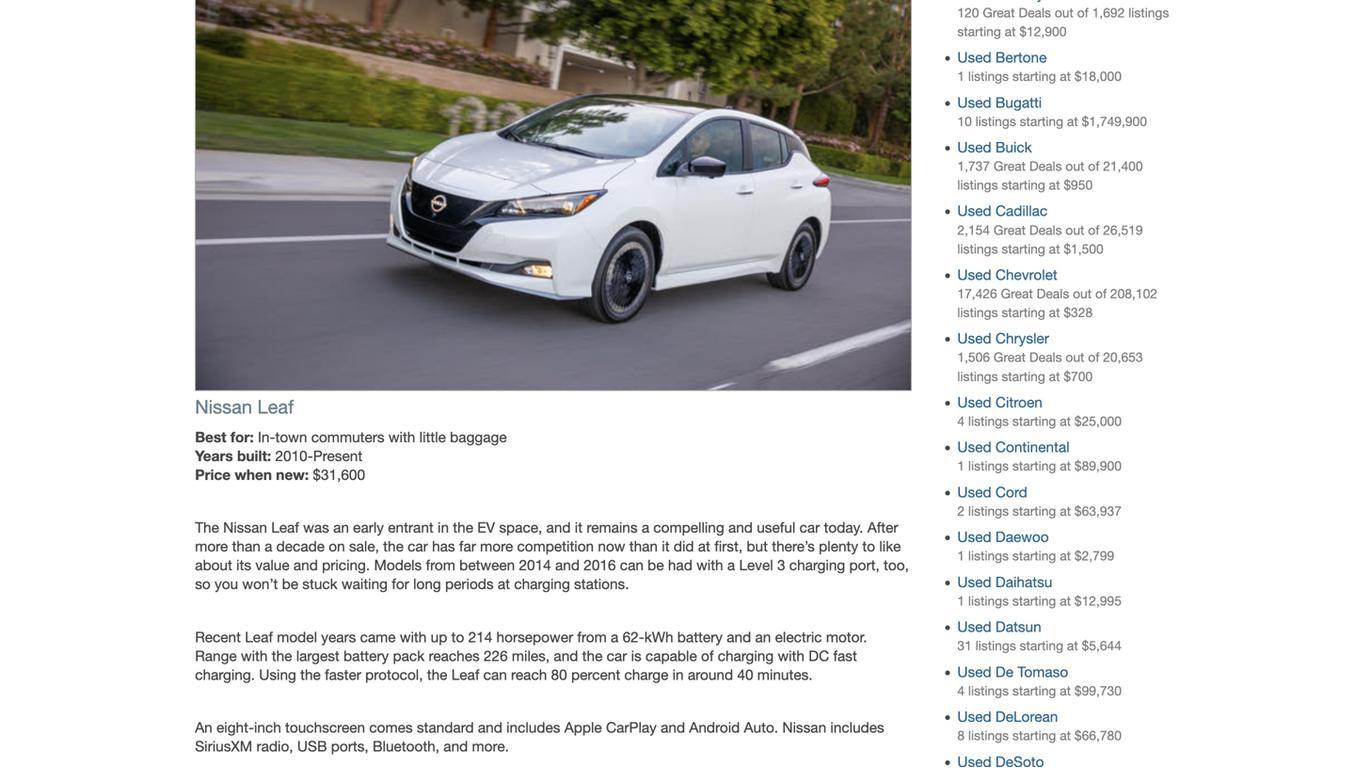 Task type: describe. For each thing, give the bounding box(es) containing it.
the nissan leaf was an early entrant in the ev space, and it remains a compelling and useful car today. after more than a decade on sale, the car has far more competition now than it did at first, but there's plenty to like about its value and pricing. models from between 2014 and 2016 can be had with a level 3 charging port, too, so you won't be stuck waiting for long periods at charging stations.
[[195, 519, 909, 593]]

the up models
[[383, 538, 404, 555]]

carplay
[[606, 719, 657, 736]]

of inside recent leaf model years came with up to 214 horsepower from a 62-kwh battery and an electric motor. range with the largest battery pack reaches 226 miles, and the car is capable of charging with dc fast charging. using the faster protocol, the leaf can reach 80 percent charge in around 40 minutes.
[[701, 648, 714, 664]]

bertone
[[996, 49, 1047, 66]]

starting inside the 17,426 great deals out of 208,102 listings starting at
[[1002, 305, 1046, 320]]

stuck
[[302, 576, 338, 593]]

range
[[195, 648, 237, 664]]

de
[[996, 663, 1014, 680]]

at inside used cord 2 listings starting at $63,937
[[1060, 504, 1071, 519]]

bluetooth,
[[373, 738, 440, 755]]

31
[[958, 638, 972, 653]]

out for chevrolet
[[1073, 286, 1092, 301]]

touchscreen
[[285, 719, 365, 736]]

and up first,
[[729, 519, 753, 536]]

used for used continental 1 listings starting at $89,900
[[958, 439, 992, 456]]

largest
[[296, 648, 340, 664]]

and down the competition
[[555, 557, 580, 574]]

starting inside 1,506 great deals out of 20,653 listings starting at
[[1002, 369, 1046, 384]]

and down decade
[[294, 557, 318, 574]]

listings inside used daihatsu 1 listings starting at $12,995
[[969, 593, 1009, 608]]

at inside used citroen 4 listings starting at $25,000
[[1060, 414, 1071, 429]]

listings inside used citroen 4 listings starting at $25,000
[[969, 414, 1009, 429]]

after
[[868, 519, 899, 536]]

used for used chrysler
[[958, 330, 992, 347]]

used chrysler link
[[958, 330, 1049, 347]]

port,
[[850, 557, 880, 574]]

1,737
[[958, 159, 990, 174]]

listings inside used de tomaso 4 listings starting at $99,730
[[969, 683, 1009, 698]]

listings inside used delorean 8 listings starting at $66,780
[[969, 728, 1009, 743]]

26,519
[[1103, 222, 1143, 237]]

can inside recent leaf model years came with up to 214 horsepower from a 62-kwh battery and an electric motor. range with the largest battery pack reaches 226 miles, and the car is capable of charging with dc fast charging. using the faster protocol, the leaf can reach 80 percent charge in around 40 minutes.
[[484, 666, 507, 683]]

an inside recent leaf model years came with up to 214 horsepower from a 62-kwh battery and an electric motor. range with the largest battery pack reaches 226 miles, and the car is capable of charging with dc fast charging. using the faster protocol, the leaf can reach 80 percent charge in around 40 minutes.
[[755, 629, 771, 646]]

$99,730
[[1075, 683, 1122, 698]]

of for used cadillac
[[1088, 222, 1100, 237]]

listings inside used continental 1 listings starting at $89,900
[[969, 459, 1009, 474]]

comes
[[369, 719, 413, 736]]

years
[[321, 629, 356, 646]]

the down reaches
[[427, 666, 448, 683]]

commuters
[[311, 429, 385, 446]]

listings inside 1,506 great deals out of 20,653 listings starting at
[[958, 369, 998, 384]]

to inside the nissan leaf was an early entrant in the ev space, and it remains a compelling and useful car today. after more than a decade on sale, the car has far more competition now than it did at first, but there's plenty to like about its value and pricing. models from between 2014 and 2016 can be had with a level 3 charging port, too, so you won't be stuck waiting for long periods at charging stations.
[[863, 538, 876, 555]]

1,692
[[1093, 5, 1125, 20]]

waiting
[[342, 576, 388, 593]]

on
[[329, 538, 345, 555]]

and up 80
[[554, 648, 578, 664]]

around
[[688, 666, 733, 683]]

built:
[[237, 447, 271, 464]]

1,737 great deals out of 21,400 listings starting at
[[958, 159, 1143, 193]]

0 horizontal spatial be
[[282, 576, 298, 593]]

used buick
[[958, 139, 1032, 156]]

used for used citroen 4 listings starting at $25,000
[[958, 394, 992, 411]]

remains
[[587, 519, 638, 536]]

and up the competition
[[546, 519, 571, 536]]

1 more from the left
[[195, 538, 228, 555]]

used de tomaso link
[[958, 663, 1069, 680]]

up
[[431, 629, 447, 646]]

out for chrysler
[[1066, 350, 1085, 365]]

1 for used bertone
[[958, 69, 965, 84]]

came
[[360, 629, 396, 646]]

0 vertical spatial nissan
[[195, 396, 252, 418]]

listings inside used bugatti 10 listings starting at $1,749,900
[[976, 114, 1016, 129]]

great for chrysler
[[994, 350, 1026, 365]]

used for used datsun 31 listings starting at $5,644
[[958, 619, 992, 635]]

at inside 120 great deals out of 1,692 listings starting at
[[1005, 24, 1016, 39]]

and down standard
[[444, 738, 468, 755]]

miles,
[[512, 648, 550, 664]]

1 than from the left
[[232, 538, 261, 555]]

used for used buick
[[958, 139, 992, 156]]

car inside recent leaf model years came with up to 214 horsepower from a 62-kwh battery and an electric motor. range with the largest battery pack reaches 226 miles, and the car is capable of charging with dc fast charging. using the faster protocol, the leaf can reach 80 percent charge in around 40 minutes.
[[607, 648, 627, 664]]

minutes.
[[758, 666, 813, 683]]

price
[[195, 466, 231, 483]]

and up more.
[[478, 719, 503, 736]]

2 includes from the left
[[831, 719, 885, 736]]

leaf left model
[[245, 629, 273, 646]]

had
[[668, 557, 693, 574]]

periods
[[445, 576, 494, 593]]

starting inside used citroen 4 listings starting at $25,000
[[1013, 414, 1057, 429]]

daewoo
[[996, 529, 1049, 546]]

used continental 1 listings starting at $89,900
[[958, 439, 1122, 474]]

won't
[[242, 576, 278, 593]]

at right "did"
[[698, 538, 711, 555]]

used for used daewoo 1 listings starting at $2,799
[[958, 529, 992, 546]]

at inside 1,506 great deals out of 20,653 listings starting at
[[1049, 369, 1060, 384]]

model
[[277, 629, 317, 646]]

leaf up in-
[[257, 396, 294, 418]]

nissan inside the nissan leaf was an early entrant in the ev space, and it remains a compelling and useful car today. after more than a decade on sale, the car has far more competition now than it did at first, but there's plenty to like about its value and pricing. models from between 2014 and 2016 can be had with a level 3 charging port, too, so you won't be stuck waiting for long periods at charging stations.
[[223, 519, 267, 536]]

using
[[259, 666, 296, 683]]

in inside the nissan leaf was an early entrant in the ev space, and it remains a compelling and useful car today. after more than a decade on sale, the car has far more competition now than it did at first, but there's plenty to like about its value and pricing. models from between 2014 and 2016 can be had with a level 3 charging port, too, so you won't be stuck waiting for long periods at charging stations.
[[438, 519, 449, 536]]

you
[[215, 576, 238, 593]]

used daewoo link
[[958, 529, 1049, 546]]

used bertone 1 listings starting at $18,000
[[958, 49, 1122, 84]]

models
[[374, 557, 422, 574]]

listings inside used daewoo 1 listings starting at $2,799
[[969, 548, 1009, 564]]

used de tomaso 4 listings starting at $99,730
[[958, 663, 1122, 698]]

used citroen 4 listings starting at $25,000
[[958, 394, 1122, 429]]

out inside 120 great deals out of 1,692 listings starting at
[[1055, 5, 1074, 20]]

used citroen link
[[958, 394, 1043, 411]]

leaf inside the nissan leaf was an early entrant in the ev space, and it remains a compelling and useful car today. after more than a decade on sale, the car has far more competition now than it did at first, but there's plenty to like about its value and pricing. models from between 2014 and 2016 can be had with a level 3 charging port, too, so you won't be stuck waiting for long periods at charging stations.
[[271, 519, 299, 536]]

the down "largest"
[[300, 666, 321, 683]]

of for used chrysler
[[1088, 350, 1100, 365]]

with up pack
[[400, 629, 427, 646]]

deals for used chevrolet
[[1037, 286, 1070, 301]]

17,426
[[958, 286, 998, 301]]

with inside best for: in-town commuters with little baggage years built: 2010-present price when new: $31,600
[[389, 429, 415, 446]]

starting inside used daihatsu 1 listings starting at $12,995
[[1013, 593, 1057, 608]]

an inside the nissan leaf was an early entrant in the ev space, and it remains a compelling and useful car today. after more than a decade on sale, the car has far more competition now than it did at first, but there's plenty to like about its value and pricing. models from between 2014 and 2016 can be had with a level 3 charging port, too, so you won't be stuck waiting for long periods at charging stations.
[[333, 519, 349, 536]]

about
[[195, 557, 232, 574]]

used bugatti link
[[958, 94, 1042, 111]]

chevrolet
[[996, 266, 1058, 283]]

deals for used buick
[[1030, 159, 1062, 174]]

buick
[[996, 139, 1032, 156]]

best for: in-town commuters with little baggage years built: 2010-present price when new: $31,600
[[195, 428, 507, 483]]

20,653
[[1103, 350, 1143, 365]]

starting inside the 2,154 great deals out of 26,519 listings starting at
[[1002, 241, 1046, 256]]

listings inside used datsun 31 listings starting at $5,644
[[976, 638, 1016, 653]]

long
[[413, 576, 441, 593]]

at inside 1,737 great deals out of 21,400 listings starting at
[[1049, 177, 1060, 193]]

useful
[[757, 519, 796, 536]]

a down first,
[[728, 557, 735, 574]]

120
[[958, 5, 979, 20]]

208,102
[[1111, 286, 1158, 301]]

usb
[[297, 738, 327, 755]]

at down between
[[498, 576, 510, 593]]

$12,995
[[1075, 593, 1122, 608]]

great for cadillac
[[994, 222, 1026, 237]]

$5,644
[[1082, 638, 1122, 653]]

17,426 great deals out of 208,102 listings starting at
[[958, 286, 1158, 320]]

value
[[255, 557, 290, 574]]

$66,780
[[1075, 728, 1122, 743]]

and right carplay
[[661, 719, 685, 736]]

at inside used daewoo 1 listings starting at $2,799
[[1060, 548, 1071, 564]]

to inside recent leaf model years came with up to 214 horsepower from a 62-kwh battery and an electric motor. range with the largest battery pack reaches 226 miles, and the car is capable of charging with dc fast charging. using the faster protocol, the leaf can reach 80 percent charge in around 40 minutes.
[[451, 629, 464, 646]]

great for chevrolet
[[1001, 286, 1033, 301]]

today.
[[824, 519, 864, 536]]

inch
[[254, 719, 281, 736]]

used cord link
[[958, 484, 1028, 501]]

62-
[[623, 629, 645, 646]]

cord
[[996, 484, 1028, 501]]

is
[[631, 648, 642, 664]]

80
[[551, 666, 567, 683]]

used continental link
[[958, 439, 1070, 456]]

with up minutes.
[[778, 648, 805, 664]]

0 horizontal spatial car
[[408, 538, 428, 555]]

did
[[674, 538, 694, 555]]

reaches
[[429, 648, 480, 664]]

starting inside used continental 1 listings starting at $89,900
[[1013, 459, 1057, 474]]

between
[[460, 557, 515, 574]]

daihatsu
[[996, 574, 1053, 591]]

protocol,
[[365, 666, 423, 683]]

2 horizontal spatial car
[[800, 519, 820, 536]]

in inside recent leaf model years came with up to 214 horsepower from a 62-kwh battery and an electric motor. range with the largest battery pack reaches 226 miles, and the car is capable of charging with dc fast charging. using the faster protocol, the leaf can reach 80 percent charge in around 40 minutes.
[[673, 666, 684, 683]]

can inside the nissan leaf was an early entrant in the ev space, and it remains a compelling and useful car today. after more than a decade on sale, the car has far more competition now than it did at first, but there's plenty to like about its value and pricing. models from between 2014 and 2016 can be had with a level 3 charging port, too, so you won't be stuck waiting for long periods at charging stations.
[[620, 557, 644, 574]]

listings inside 1,737 great deals out of 21,400 listings starting at
[[958, 177, 998, 193]]

compelling
[[654, 519, 725, 536]]

$700
[[1064, 369, 1093, 384]]

40
[[737, 666, 754, 683]]

starting inside used bugatti 10 listings starting at $1,749,900
[[1020, 114, 1064, 129]]

ports,
[[331, 738, 369, 755]]

out for buick
[[1066, 159, 1085, 174]]

starting inside used cord 2 listings starting at $63,937
[[1013, 504, 1057, 519]]

with inside the nissan leaf was an early entrant in the ev space, and it remains a compelling and useful car today. after more than a decade on sale, the car has far more competition now than it did at first, but there's plenty to like about its value and pricing. models from between 2014 and 2016 can be had with a level 3 charging port, too, so you won't be stuck waiting for long periods at charging stations.
[[697, 557, 724, 574]]

of inside 120 great deals out of 1,692 listings starting at
[[1078, 5, 1089, 20]]

charge
[[625, 666, 669, 683]]



Task type: vqa. For each thing, say whether or not it's contained in the screenshot.
11th Used from the bottom
yes



Task type: locate. For each thing, give the bounding box(es) containing it.
1 for used daewoo
[[958, 548, 965, 564]]

leaf down reaches
[[452, 666, 480, 683]]

used inside used continental 1 listings starting at $89,900
[[958, 439, 992, 456]]

pricing.
[[322, 557, 370, 574]]

0 vertical spatial be
[[648, 557, 664, 574]]

ev
[[477, 519, 495, 536]]

1 horizontal spatial more
[[480, 538, 513, 555]]

used chevrolet
[[958, 266, 1058, 283]]

$63,937
[[1075, 504, 1122, 519]]

0 vertical spatial charging
[[790, 557, 846, 574]]

1 vertical spatial from
[[577, 629, 607, 646]]

so
[[195, 576, 211, 593]]

starting inside used datsun 31 listings starting at $5,644
[[1020, 638, 1064, 653]]

of inside the 17,426 great deals out of 208,102 listings starting at
[[1096, 286, 1107, 301]]

at inside used delorean 8 listings starting at $66,780
[[1060, 728, 1071, 743]]

at inside the 17,426 great deals out of 208,102 listings starting at
[[1049, 305, 1060, 320]]

used inside used delorean 8 listings starting at $66,780
[[958, 708, 992, 725]]

listings inside the 17,426 great deals out of 208,102 listings starting at
[[958, 305, 998, 320]]

2 horizontal spatial charging
[[790, 557, 846, 574]]

great down used chrysler
[[994, 350, 1026, 365]]

0 horizontal spatial more
[[195, 538, 228, 555]]

at left $5,644 at the right bottom
[[1067, 638, 1079, 653]]

can down 226
[[484, 666, 507, 683]]

listings up used cord link
[[969, 459, 1009, 474]]

horsepower
[[497, 629, 573, 646]]

starting down daewoo
[[1013, 548, 1057, 564]]

2010-
[[275, 448, 313, 464]]

1 up used cord link
[[958, 459, 965, 474]]

level
[[739, 557, 773, 574]]

1 down 2
[[958, 548, 965, 564]]

more up between
[[480, 538, 513, 555]]

deals inside the 2,154 great deals out of 26,519 listings starting at
[[1030, 222, 1062, 237]]

than up its
[[232, 538, 261, 555]]

for:
[[230, 428, 254, 446]]

4 used from the top
[[958, 203, 992, 220]]

0 horizontal spatial it
[[575, 519, 583, 536]]

0 vertical spatial it
[[575, 519, 583, 536]]

starting up "citroen"
[[1002, 369, 1046, 384]]

at left the $1,500
[[1049, 241, 1060, 256]]

android
[[689, 719, 740, 736]]

a up value
[[265, 538, 272, 555]]

starting down "citroen"
[[1013, 414, 1057, 429]]

0 vertical spatial from
[[426, 557, 456, 574]]

used for used cadillac
[[958, 203, 992, 220]]

battery down came
[[344, 648, 389, 664]]

at left $950
[[1049, 177, 1060, 193]]

used inside used citroen 4 listings starting at $25,000
[[958, 394, 992, 411]]

0 vertical spatial to
[[863, 538, 876, 555]]

2 vertical spatial car
[[607, 648, 627, 664]]

out inside 1,737 great deals out of 21,400 listings starting at
[[1066, 159, 1085, 174]]

used inside used bugatti 10 listings starting at $1,749,900
[[958, 94, 992, 111]]

out inside the 17,426 great deals out of 208,102 listings starting at
[[1073, 286, 1092, 301]]

2 4 from the top
[[958, 683, 965, 698]]

used for used bugatti 10 listings starting at $1,749,900
[[958, 94, 992, 111]]

the
[[195, 519, 219, 536]]

great down used cadillac link
[[994, 222, 1026, 237]]

11 used from the top
[[958, 574, 992, 591]]

used down 31
[[958, 663, 992, 680]]

listings inside used cord 2 listings starting at $63,937
[[969, 504, 1009, 519]]

a inside recent leaf model years came with up to 214 horsepower from a 62-kwh battery and an electric motor. range with the largest battery pack reaches 226 miles, and the car is capable of charging with dc fast charging. using the faster protocol, the leaf can reach 80 percent charge in around 40 minutes.
[[611, 629, 619, 646]]

with up using
[[241, 648, 268, 664]]

2 1 from the top
[[958, 459, 965, 474]]

listings down 17,426
[[958, 305, 998, 320]]

at down tomaso
[[1060, 683, 1071, 698]]

1 horizontal spatial be
[[648, 557, 664, 574]]

starting up chevrolet in the right of the page
[[1002, 241, 1046, 256]]

used daihatsu 1 listings starting at $12,995
[[958, 574, 1122, 608]]

great inside the 2,154 great deals out of 26,519 listings starting at
[[994, 222, 1026, 237]]

4 1 from the top
[[958, 593, 965, 608]]

deals down buick
[[1030, 159, 1062, 174]]

8 used from the top
[[958, 439, 992, 456]]

2023 nissan leaf preview summaryimage image
[[195, 0, 912, 391]]

out up the $1,500
[[1066, 222, 1085, 237]]

starting inside used de tomaso 4 listings starting at $99,730
[[1013, 683, 1057, 698]]

1 vertical spatial charging
[[514, 576, 570, 593]]

1 up 31
[[958, 593, 965, 608]]

out up "$12,900"
[[1055, 5, 1074, 20]]

used for used chevrolet
[[958, 266, 992, 283]]

0 horizontal spatial from
[[426, 557, 456, 574]]

1 horizontal spatial charging
[[718, 648, 774, 664]]

$950
[[1064, 177, 1093, 193]]

1 vertical spatial battery
[[344, 648, 389, 664]]

starting up daewoo
[[1013, 504, 1057, 519]]

13 used from the top
[[958, 663, 992, 680]]

used inside used de tomaso 4 listings starting at $99,730
[[958, 663, 992, 680]]

listings down used daihatsu "link"
[[969, 593, 1009, 608]]

great inside 120 great deals out of 1,692 listings starting at
[[983, 5, 1015, 20]]

starting up chrysler
[[1002, 305, 1046, 320]]

at left $63,937
[[1060, 504, 1071, 519]]

starting up cadillac
[[1002, 177, 1046, 193]]

at left the $89,900
[[1060, 459, 1071, 474]]

1 inside used daewoo 1 listings starting at $2,799
[[958, 548, 965, 564]]

1 inside used daihatsu 1 listings starting at $12,995
[[958, 593, 965, 608]]

used for used cord 2 listings starting at $63,937
[[958, 484, 992, 501]]

charging down 'plenty'
[[790, 557, 846, 574]]

motor.
[[826, 629, 867, 646]]

226
[[484, 648, 508, 664]]

listings down used daewoo link
[[969, 548, 1009, 564]]

1 vertical spatial nissan
[[223, 519, 267, 536]]

charging
[[790, 557, 846, 574], [514, 576, 570, 593], [718, 648, 774, 664]]

great for buick
[[994, 159, 1026, 174]]

of up the $1,500
[[1088, 222, 1100, 237]]

1 vertical spatial in
[[673, 666, 684, 683]]

listings down 2,154
[[958, 241, 998, 256]]

of left '208,102'
[[1096, 286, 1107, 301]]

14 used from the top
[[958, 708, 992, 725]]

deals for used cadillac
[[1030, 222, 1062, 237]]

at inside used daihatsu 1 listings starting at $12,995
[[1060, 593, 1071, 608]]

0 vertical spatial battery
[[678, 629, 723, 646]]

of for used buick
[[1088, 159, 1100, 174]]

$1,749,900
[[1082, 114, 1147, 129]]

1 vertical spatial can
[[484, 666, 507, 683]]

1 horizontal spatial to
[[863, 538, 876, 555]]

deals for used chrysler
[[1030, 350, 1062, 365]]

2 vertical spatial charging
[[718, 648, 774, 664]]

starting inside 1,737 great deals out of 21,400 listings starting at
[[1002, 177, 1046, 193]]

used delorean 8 listings starting at $66,780
[[958, 708, 1122, 743]]

0 horizontal spatial includes
[[507, 719, 561, 736]]

leaf up decade
[[271, 519, 299, 536]]

1,506
[[958, 350, 990, 365]]

listings
[[1129, 5, 1169, 20], [969, 69, 1009, 84], [976, 114, 1016, 129], [958, 177, 998, 193], [958, 241, 998, 256], [958, 305, 998, 320], [958, 369, 998, 384], [969, 414, 1009, 429], [969, 459, 1009, 474], [969, 504, 1009, 519], [969, 548, 1009, 564], [969, 593, 1009, 608], [976, 638, 1016, 653], [969, 683, 1009, 698], [969, 728, 1009, 743]]

more up about
[[195, 538, 228, 555]]

can
[[620, 557, 644, 574], [484, 666, 507, 683]]

1 vertical spatial car
[[408, 538, 428, 555]]

$31,600
[[313, 466, 365, 483]]

to up port,
[[863, 538, 876, 555]]

includes
[[507, 719, 561, 736], [831, 719, 885, 736]]

in-
[[258, 429, 275, 446]]

car up there's
[[800, 519, 820, 536]]

12 used from the top
[[958, 619, 992, 635]]

120 great deals out of 1,692 listings starting at
[[958, 5, 1169, 39]]

1 horizontal spatial includes
[[831, 719, 885, 736]]

1 horizontal spatial car
[[607, 648, 627, 664]]

baggage
[[450, 429, 507, 446]]

of up $950
[[1088, 159, 1100, 174]]

1 used from the top
[[958, 49, 992, 66]]

be left had
[[648, 557, 664, 574]]

at inside used datsun 31 listings starting at $5,644
[[1067, 638, 1079, 653]]

out up $328
[[1073, 286, 1092, 301]]

0 horizontal spatial in
[[438, 519, 449, 536]]

used cadillac link
[[958, 203, 1048, 220]]

0 vertical spatial car
[[800, 519, 820, 536]]

from up percent at the bottom of page
[[577, 629, 607, 646]]

2 vertical spatial nissan
[[783, 719, 827, 736]]

used up 31
[[958, 619, 992, 635]]

used inside used datsun 31 listings starting at $5,644
[[958, 619, 992, 635]]

0 vertical spatial an
[[333, 519, 349, 536]]

deals inside 1,737 great deals out of 21,400 listings starting at
[[1030, 159, 1062, 174]]

of inside 1,737 great deals out of 21,400 listings starting at
[[1088, 159, 1100, 174]]

0 vertical spatial can
[[620, 557, 644, 574]]

1 1 from the top
[[958, 69, 965, 84]]

listings down used delorean link
[[969, 728, 1009, 743]]

from
[[426, 557, 456, 574], [577, 629, 607, 646]]

car left is
[[607, 648, 627, 664]]

deals down chrysler
[[1030, 350, 1062, 365]]

leaf
[[257, 396, 294, 418], [271, 519, 299, 536], [245, 629, 273, 646], [452, 666, 480, 683]]

3 1 from the top
[[958, 548, 965, 564]]

1 horizontal spatial battery
[[678, 629, 723, 646]]

it
[[575, 519, 583, 536], [662, 538, 670, 555]]

5 used from the top
[[958, 266, 992, 283]]

starting down 120 on the right of the page
[[958, 24, 1001, 39]]

out inside 1,506 great deals out of 20,653 listings starting at
[[1066, 350, 1085, 365]]

datsun
[[996, 619, 1042, 635]]

1 vertical spatial 4
[[958, 683, 965, 698]]

used inside used daewoo 1 listings starting at $2,799
[[958, 529, 992, 546]]

1 vertical spatial be
[[282, 576, 298, 593]]

at left $700
[[1049, 369, 1060, 384]]

and up 40
[[727, 629, 751, 646]]

continental
[[996, 439, 1070, 456]]

at inside used de tomaso 4 listings starting at $99,730
[[1060, 683, 1071, 698]]

starting down continental
[[1013, 459, 1057, 474]]

starting down daihatsu
[[1013, 593, 1057, 608]]

used inside used cord 2 listings starting at $63,937
[[958, 484, 992, 501]]

listings inside the 2,154 great deals out of 26,519 listings starting at
[[958, 241, 998, 256]]

used buick link
[[958, 139, 1032, 156]]

$2,799
[[1075, 548, 1115, 564]]

at inside used continental 1 listings starting at $89,900
[[1060, 459, 1071, 474]]

0 horizontal spatial can
[[484, 666, 507, 683]]

nissan inside an eight-inch touchscreen comes standard and includes apple carplay and android auto. nissan includes siriusxm radio, usb ports, bluetooth, and more.
[[783, 719, 827, 736]]

starting inside used daewoo 1 listings starting at $2,799
[[1013, 548, 1057, 564]]

4 down used citroen link
[[958, 414, 965, 429]]

used up 1,506
[[958, 330, 992, 347]]

citroen
[[996, 394, 1043, 411]]

years
[[195, 447, 233, 464]]

deals inside 120 great deals out of 1,692 listings starting at
[[1019, 5, 1051, 20]]

an left electric in the right bottom of the page
[[755, 629, 771, 646]]

cadillac
[[996, 203, 1048, 220]]

1
[[958, 69, 965, 84], [958, 459, 965, 474], [958, 548, 965, 564], [958, 593, 965, 608]]

1 for used daihatsu
[[958, 593, 965, 608]]

2 used from the top
[[958, 94, 992, 111]]

used up 10
[[958, 94, 992, 111]]

1 vertical spatial to
[[451, 629, 464, 646]]

0 horizontal spatial to
[[451, 629, 464, 646]]

has
[[432, 538, 455, 555]]

10 used from the top
[[958, 529, 992, 546]]

deals up $328
[[1037, 286, 1070, 301]]

tomaso
[[1018, 663, 1069, 680]]

starting up tomaso
[[1020, 638, 1064, 653]]

0 vertical spatial in
[[438, 519, 449, 536]]

6 used from the top
[[958, 330, 992, 347]]

0 horizontal spatial than
[[232, 538, 261, 555]]

from inside the nissan leaf was an early entrant in the ev space, and it remains a compelling and useful car today. after more than a decade on sale, the car has far more competition now than it did at first, but there's plenty to like about its value and pricing. models from between 2014 and 2016 can be had with a level 3 charging port, too, so you won't be stuck waiting for long periods at charging stations.
[[426, 557, 456, 574]]

the up percent at the bottom of page
[[582, 648, 603, 664]]

1 horizontal spatial can
[[620, 557, 644, 574]]

with
[[389, 429, 415, 446], [697, 557, 724, 574], [400, 629, 427, 646], [241, 648, 268, 664], [778, 648, 805, 664]]

nissan right auto.
[[783, 719, 827, 736]]

used for used daihatsu 1 listings starting at $12,995
[[958, 574, 992, 591]]

at inside the 2,154 great deals out of 26,519 listings starting at
[[1049, 241, 1060, 256]]

at left $12,995
[[1060, 593, 1071, 608]]

listings down '1,737'
[[958, 177, 998, 193]]

than
[[232, 538, 261, 555], [630, 538, 658, 555]]

2016
[[584, 557, 616, 574]]

battery
[[678, 629, 723, 646], [344, 648, 389, 664]]

3 used from the top
[[958, 139, 992, 156]]

starting inside 120 great deals out of 1,692 listings starting at
[[958, 24, 1001, 39]]

kwh
[[645, 629, 674, 646]]

to right up
[[451, 629, 464, 646]]

charging up 40
[[718, 648, 774, 664]]

at
[[1005, 24, 1016, 39], [1060, 69, 1071, 84], [1067, 114, 1079, 129], [1049, 177, 1060, 193], [1049, 241, 1060, 256], [1049, 305, 1060, 320], [1049, 369, 1060, 384], [1060, 414, 1071, 429], [1060, 459, 1071, 474], [1060, 504, 1071, 519], [698, 538, 711, 555], [1060, 548, 1071, 564], [498, 576, 510, 593], [1060, 593, 1071, 608], [1067, 638, 1079, 653], [1060, 683, 1071, 698], [1060, 728, 1071, 743]]

out inside the 2,154 great deals out of 26,519 listings starting at
[[1066, 222, 1085, 237]]

listings down used citroen link
[[969, 414, 1009, 429]]

used cord 2 listings starting at $63,937
[[958, 484, 1122, 519]]

$12,900
[[1020, 24, 1067, 39]]

listings right 1,692
[[1129, 5, 1169, 20]]

21,400
[[1103, 159, 1143, 174]]

1 horizontal spatial an
[[755, 629, 771, 646]]

than right now on the bottom left
[[630, 538, 658, 555]]

used inside used bertone 1 listings starting at $18,000
[[958, 49, 992, 66]]

at inside used bertone 1 listings starting at $18,000
[[1060, 69, 1071, 84]]

it up the competition
[[575, 519, 583, 536]]

0 vertical spatial 4
[[958, 414, 965, 429]]

used
[[958, 49, 992, 66], [958, 94, 992, 111], [958, 139, 992, 156], [958, 203, 992, 220], [958, 266, 992, 283], [958, 330, 992, 347], [958, 394, 992, 411], [958, 439, 992, 456], [958, 484, 992, 501], [958, 529, 992, 546], [958, 574, 992, 591], [958, 619, 992, 635], [958, 663, 992, 680], [958, 708, 992, 725]]

of left 1,692
[[1078, 5, 1089, 20]]

used for used bertone 1 listings starting at $18,000
[[958, 49, 992, 66]]

1 inside used bertone 1 listings starting at $18,000
[[958, 69, 965, 84]]

used for used delorean 8 listings starting at $66,780
[[958, 708, 992, 725]]

listings down used cord link
[[969, 504, 1009, 519]]

radio,
[[257, 738, 293, 755]]

1 inside used continental 1 listings starting at $89,900
[[958, 459, 965, 474]]

4 inside used citroen 4 listings starting at $25,000
[[958, 414, 965, 429]]

deals inside 1,506 great deals out of 20,653 listings starting at
[[1030, 350, 1062, 365]]

out up $700
[[1066, 350, 1085, 365]]

used daihatsu link
[[958, 574, 1053, 591]]

starting down tomaso
[[1013, 683, 1057, 698]]

used for used de tomaso 4 listings starting at $99,730
[[958, 663, 992, 680]]

bugatti
[[996, 94, 1042, 111]]

at inside used bugatti 10 listings starting at $1,749,900
[[1067, 114, 1079, 129]]

0 horizontal spatial charging
[[514, 576, 570, 593]]

deals
[[1019, 5, 1051, 20], [1030, 159, 1062, 174], [1030, 222, 1062, 237], [1037, 286, 1070, 301], [1030, 350, 1062, 365]]

too,
[[884, 557, 909, 574]]

great inside 1,737 great deals out of 21,400 listings starting at
[[994, 159, 1026, 174]]

listings inside 120 great deals out of 1,692 listings starting at
[[1129, 5, 1169, 20]]

of inside 1,506 great deals out of 20,653 listings starting at
[[1088, 350, 1100, 365]]

an
[[333, 519, 349, 536], [755, 629, 771, 646]]

1 vertical spatial an
[[755, 629, 771, 646]]

little
[[420, 429, 446, 446]]

used datsun 31 listings starting at $5,644
[[958, 619, 1122, 653]]

1 for used continental
[[958, 459, 965, 474]]

used up 2,154
[[958, 203, 992, 220]]

auto.
[[744, 719, 779, 736]]

of for used chevrolet
[[1096, 286, 1107, 301]]

1 includes from the left
[[507, 719, 561, 736]]

0 horizontal spatial battery
[[344, 648, 389, 664]]

siriusxm
[[195, 738, 252, 755]]

dc
[[809, 648, 829, 664]]

was
[[303, 519, 329, 536]]

be
[[648, 557, 664, 574], [282, 576, 298, 593]]

at left $2,799
[[1060, 548, 1071, 564]]

used up 17,426
[[958, 266, 992, 283]]

2,154 great deals out of 26,519 listings starting at
[[958, 222, 1143, 256]]

1 4 from the top
[[958, 414, 965, 429]]

used bertone link
[[958, 49, 1047, 66]]

pack
[[393, 648, 425, 664]]

2 than from the left
[[630, 538, 658, 555]]

listings down 1,506
[[958, 369, 998, 384]]

charging down 2014
[[514, 576, 570, 593]]

7 used from the top
[[958, 394, 992, 411]]

$1,500
[[1064, 241, 1104, 256]]

1 horizontal spatial than
[[630, 538, 658, 555]]

great inside the 17,426 great deals out of 208,102 listings starting at
[[1001, 286, 1033, 301]]

reach
[[511, 666, 547, 683]]

an up on on the bottom left of the page
[[333, 519, 349, 536]]

can down now on the bottom left
[[620, 557, 644, 574]]

with left little
[[389, 429, 415, 446]]

of inside the 2,154 great deals out of 26,519 listings starting at
[[1088, 222, 1100, 237]]

2 more from the left
[[480, 538, 513, 555]]

car down entrant
[[408, 538, 428, 555]]

used up used cord link
[[958, 439, 992, 456]]

4 inside used de tomaso 4 listings starting at $99,730
[[958, 683, 965, 698]]

listings inside used bertone 1 listings starting at $18,000
[[969, 69, 1009, 84]]

1,506 great deals out of 20,653 listings starting at
[[958, 350, 1143, 384]]

delorean
[[996, 708, 1058, 725]]

the up the far
[[453, 519, 473, 536]]

out for cadillac
[[1066, 222, 1085, 237]]

entrant
[[388, 519, 434, 536]]

starting down the bugatti
[[1020, 114, 1064, 129]]

starting down delorean
[[1013, 728, 1057, 743]]

at left "$66,780"
[[1060, 728, 1071, 743]]

great inside 1,506 great deals out of 20,653 listings starting at
[[994, 350, 1026, 365]]

used datsun link
[[958, 619, 1042, 635]]

4
[[958, 414, 965, 429], [958, 683, 965, 698]]

0 horizontal spatial an
[[333, 519, 349, 536]]

1 horizontal spatial from
[[577, 629, 607, 646]]

the up using
[[272, 648, 292, 664]]

1 horizontal spatial in
[[673, 666, 684, 683]]

starting inside used bertone 1 listings starting at $18,000
[[1013, 69, 1057, 84]]

deals inside the 17,426 great deals out of 208,102 listings starting at
[[1037, 286, 1070, 301]]

charging inside recent leaf model years came with up to 214 horsepower from a 62-kwh battery and an electric motor. range with the largest battery pack reaches 226 miles, and the car is capable of charging with dc fast charging. using the faster protocol, the leaf can reach 80 percent charge in around 40 minutes.
[[718, 648, 774, 664]]

used inside used daihatsu 1 listings starting at $12,995
[[958, 574, 992, 591]]

a left 62-
[[611, 629, 619, 646]]

1 vertical spatial it
[[662, 538, 670, 555]]

2,154
[[958, 222, 990, 237]]

battery up capable on the bottom of the page
[[678, 629, 723, 646]]

starting inside used delorean 8 listings starting at $66,780
[[1013, 728, 1057, 743]]

from inside recent leaf model years came with up to 214 horsepower from a 62-kwh battery and an electric motor. range with the largest battery pack reaches 226 miles, and the car is capable of charging with dc fast charging. using the faster protocol, the leaf can reach 80 percent charge in around 40 minutes.
[[577, 629, 607, 646]]

a right remains
[[642, 519, 650, 536]]

9 used from the top
[[958, 484, 992, 501]]

1 horizontal spatial it
[[662, 538, 670, 555]]



